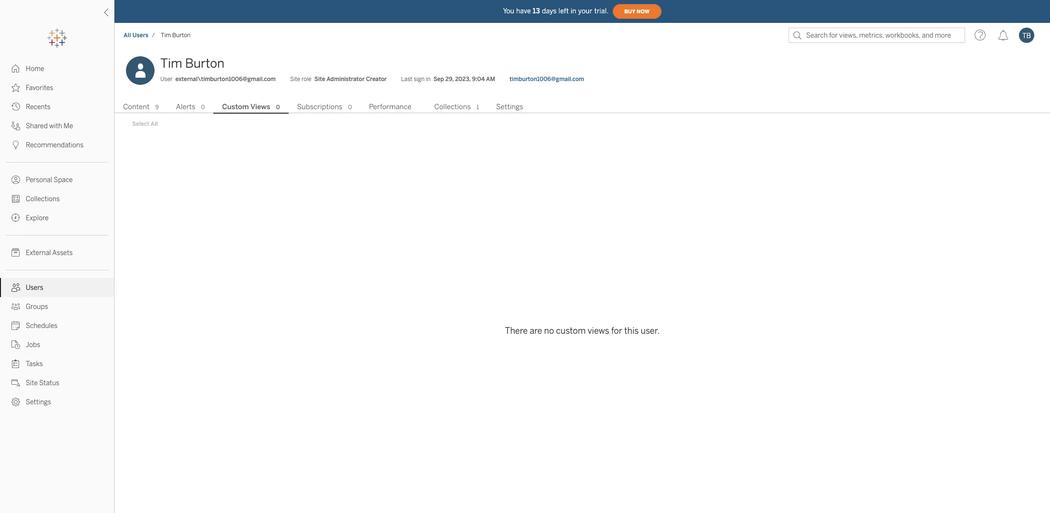 Task type: describe. For each thing, give the bounding box(es) containing it.
by text only_f5he34f image for tasks
[[11, 360, 20, 368]]

0 for custom views
[[276, 104, 280, 111]]

1
[[477, 104, 479, 111]]

sign
[[414, 76, 425, 83]]

performance
[[369, 103, 412, 111]]

site for site status
[[26, 379, 38, 388]]

2023,
[[455, 76, 471, 83]]

all users /
[[124, 32, 155, 39]]

main navigation. press the up and down arrow keys to access links. element
[[0, 59, 114, 412]]

Search for views, metrics, workbooks, and more text field
[[789, 28, 966, 43]]

user.
[[641, 326, 660, 337]]

in inside tim burton "main content"
[[426, 76, 431, 83]]

by text only_f5he34f image for favorites
[[11, 84, 20, 92]]

0 for subscriptions
[[348, 104, 352, 111]]

explore
[[26, 214, 49, 222]]

recommendations
[[26, 141, 84, 149]]

by text only_f5he34f image for external assets
[[11, 249, 20, 257]]

0 vertical spatial burton
[[172, 32, 190, 39]]

select
[[132, 121, 149, 127]]

jobs link
[[0, 336, 114, 355]]

users link
[[0, 278, 114, 297]]

29,
[[446, 76, 454, 83]]

favorites
[[26, 84, 53, 92]]

views
[[588, 326, 610, 337]]

days
[[542, 7, 557, 15]]

select all button
[[126, 118, 164, 130]]

0 vertical spatial tim burton
[[161, 32, 190, 39]]

content
[[123, 103, 150, 111]]

shared with me link
[[0, 116, 114, 136]]

buy now
[[625, 8, 650, 15]]

by text only_f5he34f image for users
[[11, 284, 20, 292]]

buy now button
[[613, 4, 662, 19]]

schedules
[[26, 322, 58, 330]]

status
[[39, 379, 59, 388]]

external
[[26, 249, 51, 257]]

alerts
[[176, 103, 195, 111]]

there
[[505, 326, 528, 337]]

you
[[503, 7, 514, 15]]

0 vertical spatial all
[[124, 32, 131, 39]]

users inside main navigation. press the up and down arrow keys to access links. element
[[26, 284, 43, 292]]

with
[[49, 122, 62, 130]]

shared
[[26, 122, 48, 130]]

by text only_f5he34f image for groups
[[11, 303, 20, 311]]

user external\timburton1006@gmail.com
[[160, 76, 276, 83]]

subscriptions
[[297, 103, 343, 111]]

schedules link
[[0, 316, 114, 336]]

home
[[26, 65, 44, 73]]

site status link
[[0, 374, 114, 393]]

now
[[637, 8, 650, 15]]

are
[[530, 326, 542, 337]]

buy
[[625, 8, 636, 15]]

favorites link
[[0, 78, 114, 97]]

role
[[302, 76, 312, 83]]

site for site role site administrator creator
[[290, 76, 300, 83]]

external\timburton1006@gmail.com
[[176, 76, 276, 83]]

personal space link
[[0, 170, 114, 189]]

am
[[486, 76, 495, 83]]

custom
[[556, 326, 586, 337]]

custom
[[222, 103, 249, 111]]

have
[[516, 7, 531, 15]]



Task type: locate. For each thing, give the bounding box(es) containing it.
by text only_f5he34f image for site status
[[11, 379, 20, 388]]

by text only_f5he34f image for personal space
[[11, 176, 20, 184]]

groups
[[26, 303, 48, 311]]

external assets
[[26, 249, 73, 257]]

all
[[124, 32, 131, 39], [151, 121, 158, 127]]

by text only_f5he34f image inside the external assets link
[[11, 249, 20, 257]]

by text only_f5he34f image
[[11, 64, 20, 73], [11, 122, 20, 130], [11, 141, 20, 149], [11, 195, 20, 203], [11, 214, 20, 222], [11, 249, 20, 257], [11, 284, 20, 292], [11, 303, 20, 311], [11, 341, 20, 349], [11, 379, 20, 388], [11, 398, 20, 407]]

1 horizontal spatial users
[[133, 32, 149, 39]]

all right select
[[151, 121, 158, 127]]

home link
[[0, 59, 114, 78]]

sub-spaces tab list
[[115, 102, 1051, 114]]

in
[[571, 7, 577, 15], [426, 76, 431, 83]]

site left role
[[290, 76, 300, 83]]

site status
[[26, 379, 59, 388]]

settings link
[[0, 393, 114, 412]]

1 vertical spatial in
[[426, 76, 431, 83]]

for
[[612, 326, 623, 337]]

by text only_f5he34f image left favorites
[[11, 84, 20, 92]]

collections inside main navigation. press the up and down arrow keys to access links. element
[[26, 195, 60, 203]]

tim burton main content
[[115, 48, 1051, 514]]

by text only_f5he34f image inside shared with me link
[[11, 122, 20, 130]]

me
[[64, 122, 73, 130]]

settings down site status
[[26, 399, 51, 407]]

administrator
[[327, 76, 365, 83]]

by text only_f5he34f image inside personal space link
[[11, 176, 20, 184]]

by text only_f5he34f image for schedules
[[11, 322, 20, 330]]

by text only_f5he34f image
[[11, 84, 20, 92], [11, 103, 20, 111], [11, 176, 20, 184], [11, 322, 20, 330], [11, 360, 20, 368]]

1 horizontal spatial site
[[290, 76, 300, 83]]

site left status
[[26, 379, 38, 388]]

views
[[251, 103, 270, 111]]

0 horizontal spatial settings
[[26, 399, 51, 407]]

by text only_f5he34f image for recents
[[11, 103, 20, 111]]

collections left 1
[[435, 103, 471, 111]]

by text only_f5he34f image inside favorites link
[[11, 84, 20, 92]]

3 by text only_f5he34f image from the top
[[11, 141, 20, 149]]

site inside main navigation. press the up and down arrow keys to access links. element
[[26, 379, 38, 388]]

there are no custom views for this user.
[[505, 326, 660, 337]]

9:04
[[472, 76, 485, 83]]

0 right alerts
[[201, 104, 205, 111]]

1 horizontal spatial in
[[571, 7, 577, 15]]

last sign in sep 29, 2023, 9:04 am
[[401, 76, 495, 83]]

collections
[[435, 103, 471, 111], [26, 195, 60, 203]]

settings inside settings link
[[26, 399, 51, 407]]

by text only_f5he34f image left external
[[11, 249, 20, 257]]

2 by text only_f5he34f image from the top
[[11, 122, 20, 130]]

1 horizontal spatial collections
[[435, 103, 471, 111]]

4 by text only_f5he34f image from the top
[[11, 195, 20, 203]]

by text only_f5he34f image left the jobs
[[11, 341, 20, 349]]

users
[[133, 32, 149, 39], [26, 284, 43, 292]]

by text only_f5he34f image for recommendations
[[11, 141, 20, 149]]

1 horizontal spatial all
[[151, 121, 158, 127]]

by text only_f5he34f image for shared with me
[[11, 122, 20, 130]]

shared with me
[[26, 122, 73, 130]]

by text only_f5he34f image left tasks
[[11, 360, 20, 368]]

3 0 from the left
[[348, 104, 352, 111]]

by text only_f5he34f image left home at the top left
[[11, 64, 20, 73]]

2 0 from the left
[[276, 104, 280, 111]]

by text only_f5he34f image inside home link
[[11, 64, 20, 73]]

creator
[[366, 76, 387, 83]]

by text only_f5he34f image for collections
[[11, 195, 20, 203]]

by text only_f5he34f image inside groups link
[[11, 303, 20, 311]]

1 vertical spatial users
[[26, 284, 43, 292]]

0 horizontal spatial 0
[[201, 104, 205, 111]]

by text only_f5he34f image inside site status link
[[11, 379, 20, 388]]

assets
[[52, 249, 73, 257]]

all left the /
[[124, 32, 131, 39]]

1 horizontal spatial 0
[[276, 104, 280, 111]]

by text only_f5he34f image up groups link
[[11, 284, 20, 292]]

tim right the /
[[161, 32, 171, 39]]

1 vertical spatial burton
[[185, 56, 225, 71]]

by text only_f5he34f image left schedules
[[11, 322, 20, 330]]

by text only_f5he34f image inside users link
[[11, 284, 20, 292]]

timburton1006@gmail.com
[[510, 76, 584, 83]]

9 by text only_f5he34f image from the top
[[11, 341, 20, 349]]

0 horizontal spatial users
[[26, 284, 43, 292]]

recents
[[26, 103, 50, 111]]

by text only_f5he34f image left recents at the left top of page
[[11, 103, 20, 111]]

0 horizontal spatial all
[[124, 32, 131, 39]]

0 vertical spatial collections
[[435, 103, 471, 111]]

2 by text only_f5he34f image from the top
[[11, 103, 20, 111]]

by text only_f5he34f image inside explore link
[[11, 214, 20, 222]]

sep
[[434, 76, 444, 83]]

space
[[54, 176, 73, 184]]

4 by text only_f5he34f image from the top
[[11, 322, 20, 330]]

1 vertical spatial collections
[[26, 195, 60, 203]]

all users link
[[123, 32, 149, 39]]

you have 13 days left in your trial.
[[503, 7, 609, 15]]

by text only_f5he34f image inside tasks link
[[11, 360, 20, 368]]

9
[[155, 104, 159, 111]]

1 by text only_f5he34f image from the top
[[11, 64, 20, 73]]

0 for alerts
[[201, 104, 205, 111]]

8 by text only_f5he34f image from the top
[[11, 303, 20, 311]]

by text only_f5he34f image inside collections link
[[11, 195, 20, 203]]

this
[[624, 326, 639, 337]]

all inside button
[[151, 121, 158, 127]]

by text only_f5he34f image left recommendations
[[11, 141, 20, 149]]

tim burton element
[[158, 32, 193, 39]]

settings inside sub-spaces tab list
[[496, 103, 524, 111]]

tasks link
[[0, 355, 114, 374]]

personal space
[[26, 176, 73, 184]]

settings
[[496, 103, 524, 111], [26, 399, 51, 407]]

tim burton inside tim burton "main content"
[[160, 56, 225, 71]]

7 by text only_f5he34f image from the top
[[11, 284, 20, 292]]

0 vertical spatial settings
[[496, 103, 524, 111]]

1 vertical spatial all
[[151, 121, 158, 127]]

0
[[201, 104, 205, 111], [276, 104, 280, 111], [348, 104, 352, 111]]

personal
[[26, 176, 52, 184]]

by text only_f5he34f image for jobs
[[11, 341, 20, 349]]

/
[[152, 32, 155, 39]]

1 vertical spatial settings
[[26, 399, 51, 407]]

by text only_f5he34f image up explore link
[[11, 195, 20, 203]]

0 right views
[[276, 104, 280, 111]]

by text only_f5he34f image inside jobs link
[[11, 341, 20, 349]]

tim burton
[[161, 32, 190, 39], [160, 56, 225, 71]]

collections down personal
[[26, 195, 60, 203]]

trial.
[[595, 7, 609, 15]]

burton right the /
[[172, 32, 190, 39]]

by text only_f5he34f image inside settings link
[[11, 398, 20, 407]]

3 by text only_f5he34f image from the top
[[11, 176, 20, 184]]

in right left
[[571, 7, 577, 15]]

users up groups
[[26, 284, 43, 292]]

by text only_f5he34f image for home
[[11, 64, 20, 73]]

0 down administrator
[[348, 104, 352, 111]]

navigation panel element
[[0, 29, 114, 412]]

recommendations link
[[0, 136, 114, 155]]

by text only_f5he34f image inside "schedules" link
[[11, 322, 20, 330]]

by text only_f5he34f image left the shared
[[11, 122, 20, 130]]

explore link
[[0, 209, 114, 228]]

0 horizontal spatial in
[[426, 76, 431, 83]]

site right role
[[314, 76, 325, 83]]

burton inside "main content"
[[185, 56, 225, 71]]

by text only_f5he34f image for settings
[[11, 398, 20, 407]]

0 vertical spatial tim
[[161, 32, 171, 39]]

custom views
[[222, 103, 270, 111]]

by text only_f5he34f image inside the 'recents' link
[[11, 103, 20, 111]]

by text only_f5he34f image left the explore
[[11, 214, 20, 222]]

by text only_f5he34f image down site status link
[[11, 398, 20, 407]]

collections link
[[0, 189, 114, 209]]

collections inside sub-spaces tab list
[[435, 103, 471, 111]]

10 by text only_f5he34f image from the top
[[11, 379, 20, 388]]

0 horizontal spatial site
[[26, 379, 38, 388]]

5 by text only_f5he34f image from the top
[[11, 214, 20, 222]]

external assets link
[[0, 243, 114, 263]]

in right sign
[[426, 76, 431, 83]]

last
[[401, 76, 413, 83]]

recents link
[[0, 97, 114, 116]]

13
[[533, 7, 540, 15]]

by text only_f5he34f image left site status
[[11, 379, 20, 388]]

5 by text only_f5he34f image from the top
[[11, 360, 20, 368]]

your
[[579, 7, 593, 15]]

settings right 1
[[496, 103, 524, 111]]

site
[[290, 76, 300, 83], [314, 76, 325, 83], [26, 379, 38, 388]]

11 by text only_f5he34f image from the top
[[11, 398, 20, 407]]

by text only_f5he34f image left personal
[[11, 176, 20, 184]]

1 horizontal spatial settings
[[496, 103, 524, 111]]

tim burton right the /
[[161, 32, 190, 39]]

by text only_f5he34f image for explore
[[11, 214, 20, 222]]

left
[[559, 7, 569, 15]]

0 vertical spatial users
[[133, 32, 149, 39]]

1 vertical spatial tim
[[160, 56, 182, 71]]

0 vertical spatial in
[[571, 7, 577, 15]]

2 horizontal spatial 0
[[348, 104, 352, 111]]

users left the /
[[133, 32, 149, 39]]

site role site administrator creator
[[290, 76, 387, 83]]

tim
[[161, 32, 171, 39], [160, 56, 182, 71]]

6 by text only_f5he34f image from the top
[[11, 249, 20, 257]]

user
[[160, 76, 173, 83]]

1 vertical spatial tim burton
[[160, 56, 225, 71]]

1 0 from the left
[[201, 104, 205, 111]]

0 horizontal spatial collections
[[26, 195, 60, 203]]

2 horizontal spatial site
[[314, 76, 325, 83]]

timburton1006@gmail.com link
[[510, 75, 584, 84]]

tim up user
[[160, 56, 182, 71]]

tim burton up user external\timburton1006@gmail.com
[[160, 56, 225, 71]]

select all
[[132, 121, 158, 127]]

tasks
[[26, 360, 43, 368]]

groups link
[[0, 297, 114, 316]]

by text only_f5he34f image left groups
[[11, 303, 20, 311]]

no
[[544, 326, 554, 337]]

1 by text only_f5he34f image from the top
[[11, 84, 20, 92]]

tim inside "main content"
[[160, 56, 182, 71]]

jobs
[[26, 341, 40, 349]]

burton
[[172, 32, 190, 39], [185, 56, 225, 71]]

burton up user external\timburton1006@gmail.com
[[185, 56, 225, 71]]

by text only_f5he34f image inside recommendations link
[[11, 141, 20, 149]]



Task type: vqa. For each thing, say whether or not it's contained in the screenshot.
tim burton to the top
yes



